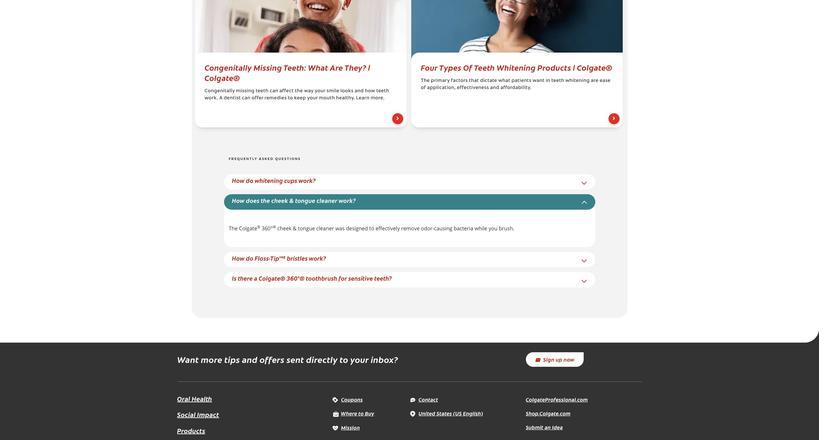 Task type: vqa. For each thing, say whether or not it's contained in the screenshot.


Task type: describe. For each thing, give the bounding box(es) containing it.
is
[[232, 275, 237, 283]]

remove
[[401, 225, 420, 232]]

was
[[336, 225, 345, 232]]

social impact
[[177, 411, 219, 419]]

way
[[304, 89, 314, 94]]

what
[[499, 78, 511, 83]]

more.
[[371, 96, 385, 101]]

0 horizontal spatial and
[[242, 354, 258, 366]]

up
[[556, 356, 563, 364]]

smile
[[327, 89, 340, 94]]

is there a colgate® 360°® toothbrush for sensitive teeth? button
[[232, 275, 392, 283]]

1 vertical spatial work?
[[339, 197, 356, 205]]

the inside congenitally missing teeth can affect the way your smile looks and how teeth work. a dentist can offer remedies to keep your mouth healthy. learn more.
[[295, 89, 303, 94]]

tips
[[225, 354, 240, 366]]

the for colgate
[[229, 225, 238, 232]]

contact link
[[410, 396, 438, 403]]

dictate
[[481, 78, 498, 83]]

there
[[238, 275, 253, 283]]

0 vertical spatial work?
[[299, 177, 316, 185]]

to inside congenitally missing teeth can affect the way your smile looks and how teeth work. a dentist can offer remedies to keep your mouth healthy. learn more.
[[288, 96, 293, 101]]

1 horizontal spatial teeth
[[377, 89, 389, 94]]

where
[[341, 410, 357, 418]]

the for primary
[[421, 78, 430, 83]]

now
[[564, 356, 575, 364]]

to left 'buy'
[[359, 410, 364, 418]]

shop.colgate.com link
[[526, 410, 571, 417]]

affordability.
[[501, 86, 532, 90]]

shop.colgate.com
[[526, 410, 571, 417]]

for
[[339, 275, 347, 283]]

cheek inside 'the colgate ® 360° ® cheek & tongue cleaner was designed to effectively remove odor-causing bacteria while you brush.'
[[278, 225, 292, 232]]

toothbrush
[[306, 275, 338, 283]]

colgate® for four types of teeth whitening products | colgate®
[[577, 62, 613, 73]]

causing
[[434, 225, 453, 232]]

patients
[[512, 78, 532, 83]]

0 horizontal spatial the
[[261, 197, 270, 205]]

buy
[[365, 410, 375, 418]]

while
[[475, 225, 488, 232]]

| for products
[[573, 62, 576, 73]]

colgate
[[239, 225, 257, 232]]

products link
[[177, 426, 205, 436]]

remedies
[[265, 96, 287, 101]]

healthy.
[[336, 96, 355, 101]]

whitening inside the primary factors that dictate what patients want in teeth whitening are ease of application, effectiveness and affordability.
[[566, 78, 590, 83]]

& inside 'the colgate ® 360° ® cheek & tongue cleaner was designed to effectively remove odor-causing bacteria while you brush.'
[[293, 225, 297, 232]]

| for they?
[[368, 62, 371, 73]]

work.
[[205, 96, 218, 101]]

united states (us english)
[[419, 410, 484, 417]]

primary
[[431, 78, 450, 83]]

tip™¹
[[270, 254, 286, 263]]

where to buy
[[341, 410, 375, 418]]

that
[[469, 78, 479, 83]]

submit
[[526, 424, 544, 431]]

teeth inside the primary factors that dictate what patients want in teeth whitening are ease of application, effectiveness and affordability.
[[552, 78, 565, 83]]

contact
[[419, 396, 438, 403]]

idea
[[552, 424, 563, 431]]

to inside 'the colgate ® 360° ® cheek & tongue cleaner was designed to effectively remove odor-causing bacteria while you brush.'
[[370, 225, 375, 232]]

cleaner inside 'the colgate ® 360° ® cheek & tongue cleaner was designed to effectively remove odor-causing bacteria while you brush.'
[[317, 225, 334, 232]]

teeth?
[[375, 275, 392, 283]]

0 horizontal spatial teeth
[[256, 89, 269, 94]]

whitening
[[497, 62, 536, 73]]

four
[[421, 62, 438, 73]]

do for floss-
[[246, 254, 254, 263]]

effectively
[[376, 225, 400, 232]]

how do floss-tip™¹ bristles work? button
[[232, 254, 326, 263]]

0 vertical spatial cheek
[[271, 197, 288, 205]]

sign up now link
[[526, 353, 584, 367]]

0 vertical spatial tongue
[[295, 197, 315, 205]]

0 vertical spatial your
[[315, 89, 326, 94]]

want more tips and offers sent directly to your inbox?
[[177, 354, 398, 366]]

how
[[365, 89, 375, 94]]

(us
[[453, 410, 462, 417]]

dentist
[[224, 96, 241, 101]]

of
[[421, 86, 426, 90]]

united
[[419, 410, 436, 417]]

want
[[177, 354, 199, 366]]

coupons
[[341, 396, 363, 403]]

of
[[464, 62, 473, 73]]

effectiveness
[[457, 86, 489, 90]]

inbox?
[[371, 354, 398, 366]]

the primary factors that dictate what patients want in teeth whitening are ease of application, effectiveness and affordability.
[[421, 78, 611, 90]]

a
[[254, 275, 258, 283]]

congenitally for congenitally missing teeth: what are they? | colgate®
[[205, 62, 252, 73]]

oral health link
[[177, 395, 212, 403]]

oral health
[[177, 395, 212, 403]]

affect
[[280, 89, 294, 94]]

does
[[246, 197, 260, 205]]

health
[[192, 395, 212, 403]]

designed
[[346, 225, 368, 232]]

do for whitening
[[246, 177, 254, 185]]

what
[[308, 62, 328, 73]]

want
[[533, 78, 545, 83]]

how for how does the cheek & tongue cleaner work?
[[232, 197, 245, 205]]



Task type: locate. For each thing, give the bounding box(es) containing it.
1 vertical spatial how
[[232, 197, 245, 205]]

2 ® from the left
[[273, 224, 276, 230]]

do
[[246, 177, 254, 185], [246, 254, 254, 263]]

congenitally inside the congenitally missing teeth: what are they? | colgate®
[[205, 62, 252, 73]]

directly
[[306, 354, 338, 366]]

and inside the primary factors that dictate what patients want in teeth whitening are ease of application, effectiveness and affordability.
[[491, 86, 500, 90]]

0 horizontal spatial whitening
[[255, 177, 283, 185]]

colgateprofessional.com link
[[526, 396, 588, 403]]

colgate®
[[577, 62, 613, 73], [205, 72, 240, 83], [259, 275, 285, 283]]

how up is
[[232, 254, 245, 263]]

learn
[[356, 96, 370, 101]]

0 vertical spatial whitening
[[566, 78, 590, 83]]

work? right cups
[[299, 177, 316, 185]]

2 do from the top
[[246, 254, 254, 263]]

1 vertical spatial whitening
[[255, 177, 283, 185]]

the
[[295, 89, 303, 94], [261, 197, 270, 205]]

2 horizontal spatial and
[[491, 86, 500, 90]]

the inside the primary factors that dictate what patients want in teeth whitening are ease of application, effectiveness and affordability.
[[421, 78, 430, 83]]

frequently asked questions
[[229, 158, 301, 161]]

looks
[[341, 89, 354, 94]]

are
[[330, 62, 343, 73]]

2 horizontal spatial colgate®
[[577, 62, 613, 73]]

oral
[[177, 395, 190, 403]]

1 vertical spatial your
[[307, 96, 318, 101]]

is there a colgate® 360°® toothbrush for sensitive teeth?
[[232, 275, 392, 283]]

0 vertical spatial how
[[232, 177, 245, 185]]

2 vertical spatial your
[[351, 354, 369, 366]]

and right "tips"
[[242, 354, 258, 366]]

submit an idea
[[526, 424, 563, 431]]

and down dictate
[[491, 86, 500, 90]]

0 vertical spatial congenitally
[[205, 62, 252, 73]]

congenitally missing teeth can affect the way your smile looks and how teeth work. a dentist can offer remedies to keep your mouth healthy. learn more.
[[205, 89, 389, 101]]

the colgate ® 360° ® cheek & tongue cleaner was designed to effectively remove odor-causing bacteria while you brush.
[[229, 224, 515, 232]]

1 horizontal spatial the
[[421, 78, 430, 83]]

1 vertical spatial the
[[261, 197, 270, 205]]

can up remedies on the left
[[270, 89, 278, 94]]

social
[[177, 411, 196, 419]]

to right directly
[[340, 354, 349, 366]]

1 do from the top
[[246, 177, 254, 185]]

0 horizontal spatial can
[[242, 96, 251, 101]]

1 horizontal spatial whitening
[[566, 78, 590, 83]]

they?
[[345, 62, 367, 73]]

1 congenitally from the top
[[205, 62, 252, 73]]

products
[[538, 62, 572, 73], [177, 427, 205, 435]]

2 how from the top
[[232, 197, 245, 205]]

and up the learn
[[355, 89, 364, 94]]

how left the does
[[232, 197, 245, 205]]

do up the does
[[246, 177, 254, 185]]

how does the cheek & tongue cleaner work?
[[232, 197, 356, 205]]

to down affect
[[288, 96, 293, 101]]

tongue inside 'the colgate ® 360° ® cheek & tongue cleaner was designed to effectively remove odor-causing bacteria while you brush.'
[[298, 225, 315, 232]]

1 vertical spatial congenitally
[[205, 89, 235, 94]]

the right the does
[[261, 197, 270, 205]]

1 vertical spatial the
[[229, 225, 238, 232]]

how do floss-tip™¹ bristles work?
[[232, 254, 326, 263]]

ease
[[600, 78, 611, 83]]

offer
[[252, 96, 264, 101]]

and
[[491, 86, 500, 90], [355, 89, 364, 94], [242, 354, 258, 366]]

factors
[[451, 78, 468, 83]]

your down way
[[307, 96, 318, 101]]

2 | from the left
[[573, 62, 576, 73]]

where to buy link
[[332, 410, 375, 418]]

colgate® up a
[[205, 72, 240, 83]]

1 horizontal spatial the
[[295, 89, 303, 94]]

teeth up "more."
[[377, 89, 389, 94]]

sent
[[287, 354, 304, 366]]

brush.
[[499, 225, 515, 232]]

sign up now
[[544, 356, 575, 364]]

1 how from the top
[[232, 177, 245, 185]]

the left colgate
[[229, 225, 238, 232]]

0 vertical spatial cleaner
[[317, 197, 338, 205]]

products down social
[[177, 427, 205, 435]]

more
[[201, 354, 223, 366]]

your left inbox?
[[351, 354, 369, 366]]

missing
[[254, 62, 282, 73]]

®
[[257, 224, 261, 230], [273, 224, 276, 230]]

cheek right 360°
[[278, 225, 292, 232]]

the up the keep at left top
[[295, 89, 303, 94]]

0 vertical spatial products
[[538, 62, 572, 73]]

congenitally
[[205, 62, 252, 73], [205, 89, 235, 94]]

1 ® from the left
[[257, 224, 261, 230]]

tongue down cups
[[295, 197, 315, 205]]

your up mouth
[[315, 89, 326, 94]]

0 vertical spatial &
[[290, 197, 294, 205]]

whitening left are
[[566, 78, 590, 83]]

mouth
[[319, 96, 335, 101]]

1 horizontal spatial can
[[270, 89, 278, 94]]

social impact link
[[177, 410, 219, 420]]

bacteria
[[454, 225, 474, 232]]

can down missing
[[242, 96, 251, 101]]

congenitally up a
[[205, 89, 235, 94]]

2 vertical spatial work?
[[309, 254, 326, 263]]

asked
[[259, 158, 274, 161]]

2 vertical spatial how
[[232, 254, 245, 263]]

congenitally up missing
[[205, 62, 252, 73]]

2 horizontal spatial teeth
[[552, 78, 565, 83]]

congenitally inside congenitally missing teeth can affect the way your smile looks and how teeth work. a dentist can offer remedies to keep your mouth healthy. learn more.
[[205, 89, 235, 94]]

0 vertical spatial can
[[270, 89, 278, 94]]

2 congenitally from the top
[[205, 89, 235, 94]]

four types of teeth whitening products | colgate®
[[421, 62, 613, 73]]

0 vertical spatial do
[[246, 177, 254, 185]]

do left floss-
[[246, 254, 254, 263]]

1 vertical spatial products
[[177, 427, 205, 435]]

impact
[[197, 411, 219, 419]]

1 horizontal spatial and
[[355, 89, 364, 94]]

and inside congenitally missing teeth can affect the way your smile looks and how teeth work. a dentist can offer remedies to keep your mouth healthy. learn more.
[[355, 89, 364, 94]]

frequently
[[229, 158, 258, 161]]

colgateprofessional.com
[[526, 396, 588, 403]]

| inside the congenitally missing teeth: what are they? | colgate®
[[368, 62, 371, 73]]

how does the cheek & tongue cleaner work? button
[[232, 197, 356, 205]]

cheek down how do whitening cups work? button
[[271, 197, 288, 205]]

® left 360°
[[257, 224, 261, 230]]

how do whitening cups work?
[[232, 177, 316, 185]]

360°
[[262, 225, 273, 232]]

0 vertical spatial the
[[421, 78, 430, 83]]

missing
[[236, 89, 255, 94]]

1 horizontal spatial |
[[573, 62, 576, 73]]

1 vertical spatial cheek
[[278, 225, 292, 232]]

cleaner up was
[[317, 197, 338, 205]]

application,
[[428, 86, 456, 90]]

1 horizontal spatial products
[[538, 62, 572, 73]]

1 vertical spatial do
[[246, 254, 254, 263]]

® right colgate
[[273, 224, 276, 230]]

sensitive
[[349, 275, 373, 283]]

to
[[288, 96, 293, 101], [370, 225, 375, 232], [340, 354, 349, 366], [359, 410, 364, 418]]

mission
[[341, 424, 360, 432]]

cups
[[284, 177, 297, 185]]

a
[[219, 96, 223, 101]]

tongue down how does the cheek & tongue cleaner work? button
[[298, 225, 315, 232]]

3 how from the top
[[232, 254, 245, 263]]

0 vertical spatial the
[[295, 89, 303, 94]]

0 horizontal spatial |
[[368, 62, 371, 73]]

how down frequently
[[232, 177, 245, 185]]

how do whitening cups work? button
[[232, 177, 316, 185]]

1 vertical spatial &
[[293, 225, 297, 232]]

your
[[315, 89, 326, 94], [307, 96, 318, 101], [351, 354, 369, 366]]

types
[[439, 62, 462, 73]]

teeth up offer
[[256, 89, 269, 94]]

0 horizontal spatial ®
[[257, 224, 261, 230]]

1 | from the left
[[368, 62, 371, 73]]

1 vertical spatial cleaner
[[317, 225, 334, 232]]

the up of
[[421, 78, 430, 83]]

colgate® up are
[[577, 62, 613, 73]]

congenitally for congenitally missing teeth can affect the way your smile looks and how teeth work. a dentist can offer remedies to keep your mouth healthy. learn more.
[[205, 89, 235, 94]]

mission link
[[332, 424, 360, 432]]

how
[[232, 177, 245, 185], [232, 197, 245, 205], [232, 254, 245, 263]]

rounded corner image
[[806, 329, 820, 343]]

cleaner left was
[[317, 225, 334, 232]]

are
[[591, 78, 599, 83]]

colgate® for congenitally missing teeth: what are they? | colgate®
[[205, 72, 240, 83]]

an
[[545, 424, 551, 431]]

how for how do whitening cups work?
[[232, 177, 245, 185]]

work? right bristles
[[309, 254, 326, 263]]

can
[[270, 89, 278, 94], [242, 96, 251, 101]]

0 horizontal spatial colgate®
[[205, 72, 240, 83]]

1 horizontal spatial ®
[[273, 224, 276, 230]]

submit an idea link
[[526, 424, 563, 431]]

1 horizontal spatial colgate®
[[259, 275, 285, 283]]

colgate® right a in the left of the page
[[259, 275, 285, 283]]

bristles
[[287, 254, 308, 263]]

the inside 'the colgate ® 360° ® cheek & tongue cleaner was designed to effectively remove odor-causing bacteria while you brush.'
[[229, 225, 238, 232]]

teeth right in
[[552, 78, 565, 83]]

1 vertical spatial tongue
[[298, 225, 315, 232]]

colgate® inside the congenitally missing teeth: what are they? | colgate®
[[205, 72, 240, 83]]

teeth:
[[284, 62, 306, 73]]

congenitally missing teeth: what are they? | colgate®
[[205, 62, 371, 83]]

products up in
[[538, 62, 572, 73]]

the
[[421, 78, 430, 83], [229, 225, 238, 232]]

& right 360°
[[293, 225, 297, 232]]

& down cups
[[290, 197, 294, 205]]

in
[[546, 78, 551, 83]]

0 horizontal spatial products
[[177, 427, 205, 435]]

0 horizontal spatial the
[[229, 225, 238, 232]]

you
[[489, 225, 498, 232]]

cleaner
[[317, 197, 338, 205], [317, 225, 334, 232]]

work? up was
[[339, 197, 356, 205]]

1 vertical spatial can
[[242, 96, 251, 101]]

teeth
[[552, 78, 565, 83], [256, 89, 269, 94], [377, 89, 389, 94]]

to right designed
[[370, 225, 375, 232]]

how for how do floss-tip™¹ bristles work?
[[232, 254, 245, 263]]

whitening down asked
[[255, 177, 283, 185]]



